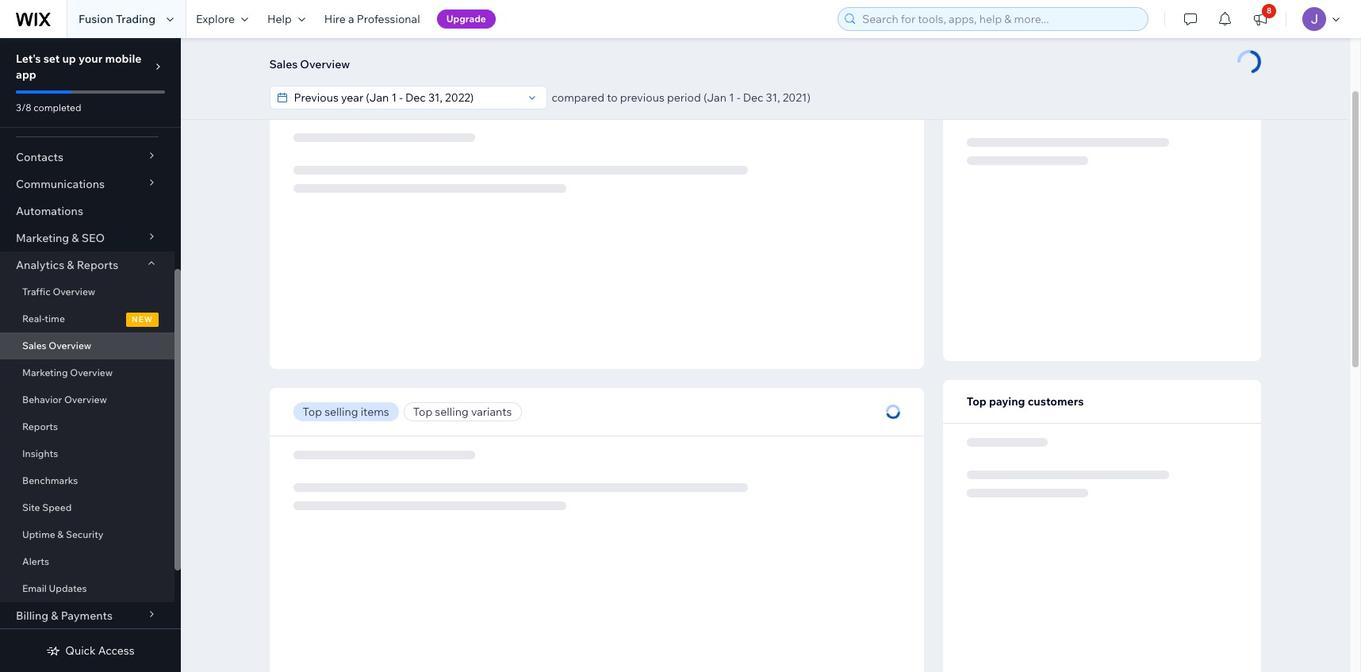Task type: vqa. For each thing, say whether or not it's contained in the screenshot.
Sales Overview corresponding to Sales Overview link
yes



Task type: locate. For each thing, give the bounding box(es) containing it.
0 vertical spatial sales overview
[[269, 57, 350, 71]]

sales overview for sales overview link
[[22, 340, 91, 352]]

help
[[267, 12, 292, 26]]

0 horizontal spatial selling
[[325, 405, 358, 419]]

new
[[132, 314, 153, 325]]

0 horizontal spatial sales overview
[[22, 340, 91, 352]]

quick
[[65, 644, 96, 658]]

top paying customers
[[967, 394, 1084, 409]]

& right billing
[[51, 609, 58, 623]]

1 horizontal spatial top
[[413, 405, 433, 419]]

1 horizontal spatial sales
[[269, 57, 298, 71]]

top left "items"
[[303, 405, 322, 419]]

marketing up behavior
[[22, 367, 68, 379]]

sales overview inside button
[[269, 57, 350, 71]]

behavior overview link
[[0, 386, 175, 413]]

sales down help button
[[269, 57, 298, 71]]

sidebar element
[[0, 38, 181, 672]]

1 vertical spatial sales
[[22, 340, 47, 352]]

up
[[62, 52, 76, 66]]

marketing overview link
[[0, 359, 175, 386]]

0 horizontal spatial sales
[[22, 340, 47, 352]]

selling left "items"
[[325, 405, 358, 419]]

benchmarks
[[22, 475, 78, 486]]

selling
[[325, 405, 358, 419], [435, 405, 469, 419]]

automations link
[[0, 198, 175, 225]]

sales down the "real-"
[[22, 340, 47, 352]]

sales inside sidebar element
[[22, 340, 47, 352]]

1 vertical spatial sales overview
[[22, 340, 91, 352]]

billing
[[16, 609, 49, 623]]

1 selling from the left
[[325, 405, 358, 419]]

automations
[[16, 204, 83, 218]]

marketing
[[16, 231, 69, 245], [22, 367, 68, 379]]

2 horizontal spatial top
[[967, 394, 987, 409]]

sales overview down help button
[[269, 57, 350, 71]]

0 vertical spatial reports
[[77, 258, 118, 272]]

insights
[[22, 448, 58, 459]]

None field
[[289, 86, 523, 109]]

& inside popup button
[[51, 609, 58, 623]]

email updates
[[22, 582, 87, 594]]

& inside popup button
[[67, 258, 74, 272]]

contacts
[[16, 150, 63, 164]]

insights link
[[0, 440, 175, 467]]

hire
[[324, 12, 346, 26]]

& right uptime
[[57, 528, 64, 540]]

3/8
[[16, 102, 31, 113]]

3/8 completed
[[16, 102, 81, 113]]

traffic overview link
[[0, 279, 175, 306]]

& inside popup button
[[72, 231, 79, 245]]

&
[[72, 231, 79, 245], [67, 258, 74, 272], [57, 528, 64, 540], [51, 609, 58, 623]]

reports inside analytics & reports popup button
[[77, 258, 118, 272]]

top selling items
[[303, 405, 389, 419]]

overview down analytics & reports
[[53, 286, 95, 298]]

your
[[79, 52, 103, 66]]

hire a professional link
[[315, 0, 430, 38]]

sales for sales overview button
[[269, 57, 298, 71]]

overview down marketing overview link
[[64, 394, 107, 405]]

sales overview inside sidebar element
[[22, 340, 91, 352]]

top
[[967, 394, 987, 409], [303, 405, 322, 419], [413, 405, 433, 419]]

selling for variants
[[435, 405, 469, 419]]

marketing & seo button
[[0, 225, 175, 252]]

0 vertical spatial sales
[[269, 57, 298, 71]]

fusion
[[79, 12, 113, 26]]

marketing overview
[[22, 367, 113, 379]]

mobile
[[105, 52, 142, 66]]

marketing up analytics
[[16, 231, 69, 245]]

1
[[729, 90, 735, 105]]

top selling variants
[[413, 405, 512, 419]]

reports down seo
[[77, 258, 118, 272]]

top for top selling variants
[[413, 405, 433, 419]]

speed
[[42, 501, 72, 513]]

sales overview
[[269, 57, 350, 71], [22, 340, 91, 352]]

1 horizontal spatial selling
[[435, 405, 469, 419]]

0 vertical spatial marketing
[[16, 231, 69, 245]]

upgrade
[[446, 13, 486, 25]]

reports link
[[0, 413, 175, 440]]

1 horizontal spatial sales overview
[[269, 57, 350, 71]]

sales overview down time
[[22, 340, 91, 352]]

overview for behavior overview link
[[64, 394, 107, 405]]

0 horizontal spatial top
[[303, 405, 322, 419]]

sales inside button
[[269, 57, 298, 71]]

email updates link
[[0, 575, 175, 602]]

& for marketing
[[72, 231, 79, 245]]

hire a professional
[[324, 12, 420, 26]]

dec
[[743, 90, 764, 105]]

set
[[43, 52, 60, 66]]

selling left variants on the bottom
[[435, 405, 469, 419]]

analytics & reports button
[[0, 252, 175, 279]]

sales overview for sales overview button
[[269, 57, 350, 71]]

overview down sales overview link
[[70, 367, 113, 379]]

& left seo
[[72, 231, 79, 245]]

a
[[348, 12, 354, 26]]

Search for tools, apps, help & more... field
[[858, 8, 1143, 30]]

overview up marketing overview
[[49, 340, 91, 352]]

fusion trading
[[79, 12, 156, 26]]

-
[[737, 90, 741, 105]]

top right "items"
[[413, 405, 433, 419]]

reports
[[77, 258, 118, 272], [22, 421, 58, 432]]

overview down hire
[[300, 57, 350, 71]]

0 horizontal spatial reports
[[22, 421, 58, 432]]

selling for items
[[325, 405, 358, 419]]

overview inside button
[[300, 57, 350, 71]]

updates
[[49, 582, 87, 594]]

reports up insights
[[22, 421, 58, 432]]

time
[[45, 313, 65, 325]]

2 selling from the left
[[435, 405, 469, 419]]

1 horizontal spatial reports
[[77, 258, 118, 272]]

marketing inside popup button
[[16, 231, 69, 245]]

uptime & security
[[22, 528, 104, 540]]

top left "paying"
[[967, 394, 987, 409]]

1 vertical spatial reports
[[22, 421, 58, 432]]

email
[[22, 582, 47, 594]]

access
[[98, 644, 135, 658]]

professional
[[357, 12, 420, 26]]

overview for sales overview link
[[49, 340, 91, 352]]

1 vertical spatial marketing
[[22, 367, 68, 379]]

behavior overview
[[22, 394, 107, 405]]

communications
[[16, 177, 105, 191]]

sales
[[269, 57, 298, 71], [22, 340, 47, 352]]

& for uptime
[[57, 528, 64, 540]]

to
[[607, 90, 618, 105]]

& down marketing & seo
[[67, 258, 74, 272]]



Task type: describe. For each thing, give the bounding box(es) containing it.
trading
[[116, 12, 156, 26]]

billing & payments button
[[0, 602, 175, 629]]

traffic overview
[[22, 286, 95, 298]]

alerts link
[[0, 548, 175, 575]]

let's
[[16, 52, 41, 66]]

sales overview button
[[261, 52, 358, 76]]

contacts button
[[0, 144, 175, 171]]

8
[[1267, 6, 1272, 16]]

sales overview link
[[0, 332, 175, 359]]

overview for traffic overview link
[[53, 286, 95, 298]]

customers
[[1028, 394, 1084, 409]]

variants
[[471, 405, 512, 419]]

site
[[22, 501, 40, 513]]

marketing for marketing & seo
[[16, 231, 69, 245]]

real-time
[[22, 313, 65, 325]]

marketing for marketing overview
[[22, 367, 68, 379]]

period
[[667, 90, 701, 105]]

uptime
[[22, 528, 55, 540]]

security
[[66, 528, 104, 540]]

paying
[[989, 394, 1026, 409]]

31,
[[766, 90, 780, 105]]

billing & payments
[[16, 609, 113, 623]]

& for billing
[[51, 609, 58, 623]]

traffic
[[22, 286, 51, 298]]

previous
[[620, 90, 665, 105]]

seo
[[81, 231, 105, 245]]

items
[[361, 405, 389, 419]]

2021)
[[783, 90, 811, 105]]

analytics
[[16, 258, 64, 272]]

marketing & seo
[[16, 231, 105, 245]]

quick access button
[[46, 644, 135, 658]]

overview for sales overview button
[[300, 57, 350, 71]]

help button
[[258, 0, 315, 38]]

top for top selling items
[[303, 405, 322, 419]]

explore
[[196, 12, 235, 26]]

let's set up your mobile app
[[16, 52, 142, 82]]

completed
[[34, 102, 81, 113]]

compared
[[552, 90, 605, 105]]

benchmarks link
[[0, 467, 175, 494]]

alerts
[[22, 555, 49, 567]]

payments
[[61, 609, 113, 623]]

overview for marketing overview link
[[70, 367, 113, 379]]

site speed link
[[0, 494, 175, 521]]

compared to previous period (jan 1 - dec 31, 2021)
[[552, 90, 811, 105]]

communications button
[[0, 171, 175, 198]]

app
[[16, 67, 36, 82]]

8 button
[[1243, 0, 1278, 38]]

(jan
[[704, 90, 727, 105]]

sales for sales overview link
[[22, 340, 47, 352]]

site speed
[[22, 501, 72, 513]]

quick access
[[65, 644, 135, 658]]

upgrade button
[[437, 10, 496, 29]]

top for top paying customers
[[967, 394, 987, 409]]

behavior
[[22, 394, 62, 405]]

& for analytics
[[67, 258, 74, 272]]

reports inside reports link
[[22, 421, 58, 432]]

uptime & security link
[[0, 521, 175, 548]]

analytics & reports
[[16, 258, 118, 272]]

real-
[[22, 313, 45, 325]]



